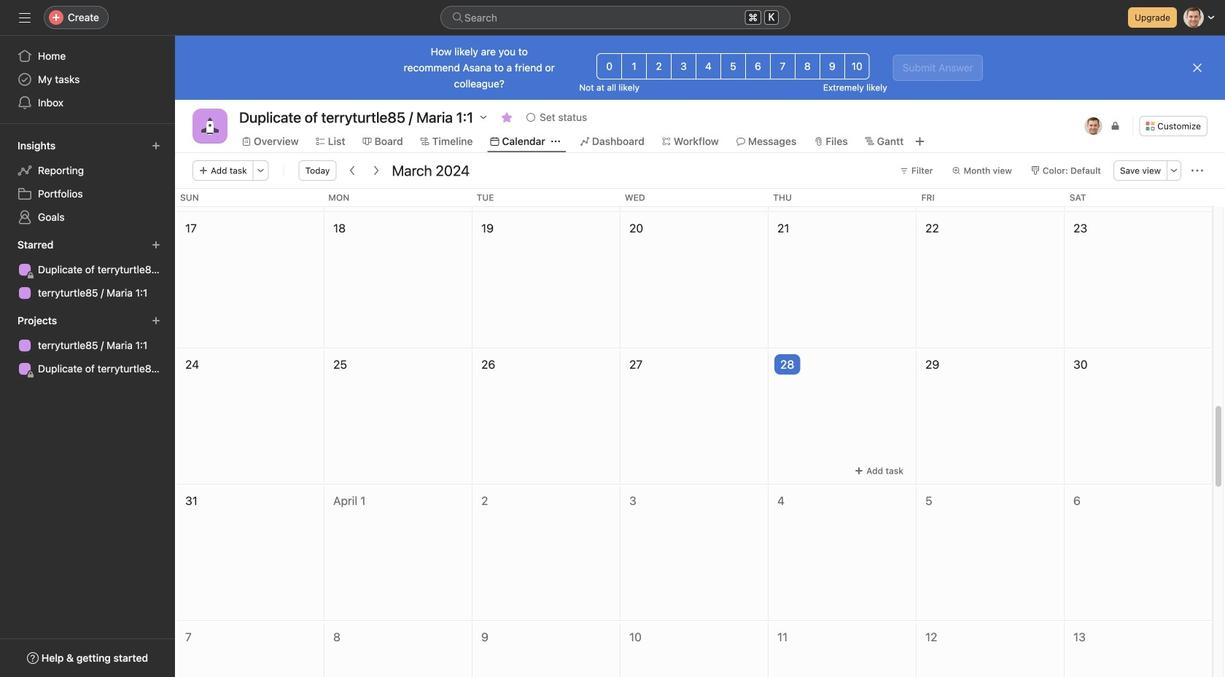 Task type: locate. For each thing, give the bounding box(es) containing it.
new project or portfolio image
[[152, 317, 161, 325]]

hide sidebar image
[[19, 12, 31, 23]]

None radio
[[622, 53, 647, 80], [647, 53, 672, 80], [721, 53, 746, 80], [770, 53, 796, 80], [795, 53, 821, 80], [820, 53, 845, 80], [845, 53, 870, 80], [622, 53, 647, 80], [647, 53, 672, 80], [721, 53, 746, 80], [770, 53, 796, 80], [795, 53, 821, 80], [820, 53, 845, 80], [845, 53, 870, 80]]

rocket image
[[201, 117, 219, 135]]

option group
[[597, 53, 870, 80]]

more actions image
[[257, 166, 265, 175]]

remove from starred image
[[501, 112, 513, 123]]

None radio
[[597, 53, 622, 80], [671, 53, 697, 80], [696, 53, 722, 80], [746, 53, 771, 80], [597, 53, 622, 80], [671, 53, 697, 80], [696, 53, 722, 80], [746, 53, 771, 80]]

None field
[[441, 6, 791, 29]]

dismiss image
[[1192, 62, 1204, 74]]

next month image
[[370, 165, 382, 177]]

more options image
[[1170, 166, 1179, 175]]

Search tasks, projects, and more text field
[[441, 6, 791, 29]]

add items to starred image
[[152, 241, 161, 250]]

projects element
[[0, 308, 175, 384]]



Task type: vqa. For each thing, say whether or not it's contained in the screenshot.
Insights ELEMENT
yes



Task type: describe. For each thing, give the bounding box(es) containing it.
starred element
[[0, 232, 175, 308]]

add tab image
[[914, 136, 926, 147]]

new insights image
[[152, 142, 161, 150]]

insights element
[[0, 133, 175, 232]]

global element
[[0, 36, 175, 123]]

previous month image
[[347, 165, 359, 177]]

more actions image
[[1192, 165, 1204, 177]]



